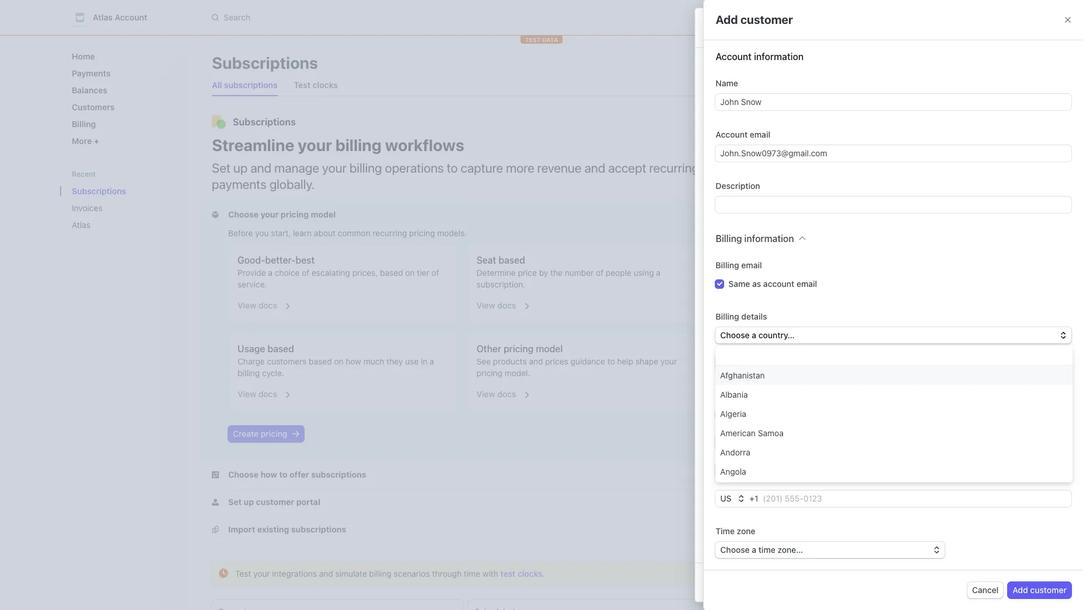 Task type: locate. For each thing, give the bounding box(es) containing it.
test left "integrations"
[[235, 569, 251, 579]]

0 vertical spatial subscription.
[[477, 280, 526, 290]]

0 horizontal spatial subscription.
[[477, 280, 526, 290]]

subscription left billing,
[[831, 244, 878, 254]]

1 vertical spatial information
[[745, 234, 795, 244]]

same down is
[[729, 410, 751, 420]]

test
[[525, 36, 541, 43]]

svg image right create pricing
[[292, 431, 299, 438]]

svg image
[[212, 211, 219, 218], [723, 444, 730, 450]]

days
[[760, 420, 780, 430], [768, 442, 786, 451]]

cancel
[[973, 586, 999, 596]]

billing for billing starter
[[771, 141, 795, 151]]

1 horizontal spatial svg image
[[723, 378, 730, 384]]

all subscriptions link
[[207, 77, 282, 93]]

0 horizontal spatial time
[[464, 569, 481, 579]]

1 horizontal spatial customer
[[1031, 586, 1068, 596]]

0 vertical spatial same
[[729, 279, 751, 289]]

more
[[72, 136, 94, 146]]

to left help
[[608, 357, 615, 367]]

add trial days button
[[718, 439, 790, 455]]

add customer up account information
[[716, 13, 794, 26]]

1 horizontal spatial subscription.
[[976, 554, 1017, 563]]

time for test your integrations and simulate billing scenarios through time with test clocks .
[[464, 569, 481, 579]]

revenue right invoicing,
[[945, 244, 975, 254]]

view docs down model.
[[477, 390, 517, 399]]

on right 0.5%
[[781, 157, 790, 167]]

information down the create a test subscription
[[755, 51, 804, 62]]

add coupon
[[937, 328, 983, 338]]

streamline
[[212, 135, 295, 155]]

1 vertical spatial clocks
[[518, 569, 543, 579]]

.
[[543, 569, 545, 579]]

payments up recognition.
[[829, 220, 866, 230]]

1 vertical spatial subscription.
[[976, 554, 1017, 563]]

details
[[778, 133, 814, 146], [742, 312, 768, 322], [752, 391, 778, 401], [789, 410, 815, 420]]

1 vertical spatial test
[[501, 569, 516, 579]]

1 horizontal spatial create
[[707, 21, 743, 34]]

a inside dialog
[[745, 21, 752, 34]]

payments link
[[67, 64, 179, 83]]

offer
[[842, 172, 860, 182]]

0 vertical spatial choose
[[228, 210, 259, 220]]

billing up 0.8%
[[759, 204, 783, 214]]

and right the up
[[251, 161, 272, 176]]

2 vertical spatial time
[[464, 569, 481, 579]]

of
[[302, 268, 310, 278], [432, 268, 439, 278], [596, 268, 604, 278]]

view down determine
[[477, 301, 496, 311]]

tab list
[[207, 75, 977, 96], [212, 600, 977, 611]]

view docs button for good-
[[231, 293, 292, 314]]

days for add trial days
[[768, 442, 786, 451]]

svg image
[[723, 378, 730, 384], [292, 431, 299, 438]]

0 vertical spatial svg image
[[212, 211, 219, 218]]

billing inside billing scale 0.8% on recurring payments and one-time invoice payments automate quoting, subscription billing, invoicing, revenue recovery, and revenue recognition.
[[759, 204, 783, 214]]

svg image inside oct 18, 2023 button
[[723, 378, 730, 384]]

add customer inside button
[[1013, 586, 1068, 596]]

recurring right accept
[[650, 161, 700, 176]]

0 vertical spatial model
[[311, 210, 336, 220]]

choose inside dropdown button
[[228, 210, 259, 220]]

choose for choose a time zone…
[[721, 545, 750, 555]]

subscriptions,
[[787, 172, 840, 182]]

create for create pricing
[[233, 429, 259, 439]]

through
[[432, 569, 462, 579]]

Description text field
[[716, 197, 1072, 213]]

atlas inside button
[[93, 12, 113, 22]]

0 horizontal spatial atlas
[[72, 220, 90, 230]]

upgrade
[[764, 276, 798, 286]]

1 horizontal spatial the
[[783, 396, 795, 406]]

subscriptions up streamline
[[233, 117, 296, 127]]

details up 0.5%
[[778, 133, 814, 146]]

1 vertical spatial account
[[716, 51, 752, 62]]

information down 0.8%
[[745, 234, 795, 244]]

1 horizontal spatial atlas
[[93, 12, 113, 22]]

manage up globally.
[[275, 161, 319, 176]]

scale inside billing scale 0.8% on recurring payments and one-time invoice payments automate quoting, subscription billing, invoicing, revenue recovery, and revenue recognition.
[[785, 204, 806, 214]]

account up name
[[716, 51, 752, 62]]

0 vertical spatial +
[[750, 359, 755, 369]]

invoice up invoicing,
[[921, 220, 947, 230]]

metadata
[[718, 468, 760, 478]]

view docs button down service.
[[231, 293, 292, 314]]

payments
[[829, 157, 866, 167], [212, 177, 267, 192], [829, 220, 866, 230], [759, 230, 796, 239]]

same down billing email
[[729, 279, 751, 289]]

trial inside button
[[751, 442, 766, 451]]

1 vertical spatial atlas
[[72, 220, 90, 230]]

more button
[[67, 131, 179, 151]]

email right account
[[797, 279, 818, 289]]

+ 1
[[750, 359, 759, 369], [750, 494, 759, 504]]

manage inside "streamline your billing workflows set up and manage your billing operations to capture more revenue and accept recurring payments globally."
[[275, 161, 319, 176]]

recent navigation links element
[[60, 169, 189, 235]]

upgrade to scale
[[764, 276, 832, 286]]

and inside the other pricing model see products and prices guidance to help shape your pricing model.
[[529, 357, 543, 367]]

0 vertical spatial atlas
[[93, 12, 113, 22]]

trial down the american samoa
[[751, 442, 766, 451]]

0 vertical spatial customer
[[741, 13, 794, 26]]

trial down algeria
[[740, 420, 757, 430]]

people
[[606, 268, 632, 278]]

a up account information
[[745, 21, 752, 34]]

details for subscription details
[[778, 133, 814, 146]]

svg image for choose your pricing model
[[212, 211, 219, 218]]

bill
[[718, 354, 732, 365]]

0 vertical spatial add customer
[[716, 13, 794, 26]]

1 same from the top
[[729, 279, 751, 289]]

0 vertical spatial as
[[753, 279, 762, 289]]

1 vertical spatial create
[[759, 172, 784, 182]]

same for same as billing details
[[729, 410, 751, 420]]

+ 1 down "metadata" on the bottom
[[750, 494, 759, 504]]

1 vertical spatial +
[[750, 494, 755, 504]]

determine
[[477, 268, 516, 278]]

docs down cycle.
[[259, 390, 277, 399]]

1 vertical spatial 1
[[755, 494, 759, 504]]

manage
[[275, 161, 319, 176], [804, 182, 834, 192]]

invoice inside billing scale 0.8% on recurring payments and one-time invoice payments automate quoting, subscription billing, invoicing, revenue recovery, and revenue recognition.
[[921, 220, 947, 230]]

2 + 1 from the top
[[750, 494, 759, 504]]

manage inside 0.5% on recurring payments create subscriptions, offer trials or discounts, and effortlessly manage recurring billing.
[[804, 182, 834, 192]]

view docs for usage
[[238, 390, 277, 399]]

add customer down only.
[[1013, 586, 1068, 596]]

list box containing afghanistan
[[716, 366, 1073, 611]]

svg image inside choose your pricing model dropdown button
[[212, 211, 219, 218]]

1 1 from the top
[[755, 359, 759, 369]]

0 vertical spatial + 1
[[750, 359, 759, 369]]

trials
[[862, 172, 881, 182]]

svg image inside create pricing link
[[292, 431, 299, 438]]

customer
[[707, 61, 760, 74]]

based right prices,
[[380, 268, 403, 278]]

billing for billing details
[[716, 312, 740, 322]]

0 vertical spatial account
[[115, 12, 147, 22]]

0 horizontal spatial customer
[[741, 13, 794, 26]]

1 horizontal spatial test
[[754, 21, 775, 34]]

1 vertical spatial subscription
[[831, 244, 878, 254]]

your for integrations
[[253, 569, 270, 579]]

0 horizontal spatial manage
[[275, 161, 319, 176]]

0 vertical spatial days
[[760, 420, 780, 430]]

only.
[[1060, 554, 1075, 563]]

on right 0.8%
[[781, 220, 790, 230]]

0 vertical spatial email
[[750, 130, 771, 140]]

add right "cancel"
[[1013, 586, 1029, 596]]

view docs down determine
[[477, 301, 517, 311]]

0 horizontal spatial to
[[447, 161, 458, 176]]

time
[[902, 220, 919, 230], [759, 545, 776, 555], [464, 569, 481, 579]]

0 horizontal spatial test
[[235, 569, 251, 579]]

clocks inside tab list
[[313, 80, 338, 90]]

view docs button down determine
[[470, 293, 531, 314]]

3 of from the left
[[596, 268, 604, 278]]

0 vertical spatial invoice
[[921, 220, 947, 230]]

subscription
[[778, 21, 845, 34], [831, 244, 878, 254], [885, 554, 924, 563]]

1 horizontal spatial svg image
[[723, 444, 730, 450]]

email for account email
[[750, 130, 771, 140]]

atlas for atlas
[[72, 220, 90, 230]]

1 vertical spatial to
[[800, 276, 808, 286]]

2 as from the top
[[753, 410, 762, 420]]

choose for choose your pricing model
[[228, 210, 259, 220]]

0 horizontal spatial the
[[551, 268, 563, 278]]

subscriptions inside subscriptions link
[[72, 186, 126, 196]]

of inside seat based determine price by the number of people using a subscription.
[[596, 268, 604, 278]]

atlas down invoices
[[72, 220, 90, 230]]

scale left only.
[[1041, 554, 1058, 563]]

best
[[296, 255, 315, 266]]

+ down "metadata" on the bottom
[[750, 494, 755, 504]]

scale left schedule at the right of page
[[795, 554, 813, 563]]

schedule
[[819, 554, 849, 563]]

billing,
[[880, 244, 905, 254]]

view docs down service.
[[238, 301, 277, 311]]

or
[[883, 172, 891, 182]]

on inside 'usage based charge customers based on how much they use in a billing cycle.'
[[334, 357, 344, 367]]

docs down determine
[[498, 301, 517, 311]]

recurring inside billing scale 0.8% on recurring payments and one-time invoice payments automate quoting, subscription billing, invoicing, revenue recovery, and revenue recognition.
[[793, 220, 827, 230]]

atlas inside 'link'
[[72, 220, 90, 230]]

subscription left phases at the right bottom
[[885, 554, 924, 563]]

zone
[[737, 527, 756, 537]]

of right tier
[[432, 268, 439, 278]]

service.
[[238, 280, 267, 290]]

1 up the oct 18, 2023
[[755, 359, 759, 369]]

view down see
[[477, 390, 496, 399]]

0 horizontal spatial svg image
[[292, 431, 299, 438]]

0 vertical spatial clocks
[[313, 80, 338, 90]]

help
[[618, 357, 634, 367]]

1 horizontal spatial manage
[[804, 182, 834, 192]]

add metadata button
[[718, 489, 783, 499]]

2 same from the top
[[729, 410, 751, 420]]

a right in
[[430, 357, 434, 367]]

the inside seat based determine price by the number of people using a subscription.
[[551, 268, 563, 278]]

your inside dropdown button
[[261, 210, 279, 220]]

recurring left billing.
[[836, 182, 870, 192]]

the left "next" in the bottom right of the page
[[783, 396, 795, 406]]

1 horizontal spatial to
[[608, 357, 615, 367]]

atlas up 'home' at the left top of the page
[[93, 12, 113, 22]]

0 vertical spatial time
[[902, 220, 919, 230]]

and left accept
[[585, 161, 606, 176]]

details for shipping details
[[752, 391, 778, 401]]

subscriptions up invoices
[[72, 186, 126, 196]]

account up home link
[[115, 12, 147, 22]]

choose down time zone
[[721, 545, 750, 555]]

view for good-better-best
[[238, 301, 256, 311]]

1 vertical spatial test
[[235, 569, 251, 579]]

atlas account
[[93, 12, 147, 22]]

billing inside billing link
[[72, 119, 96, 129]]

and inside 0.5% on recurring payments create subscriptions, offer trials or discounts, and effortlessly manage recurring billing.
[[934, 172, 948, 182]]

subscriptions up subscriptions
[[212, 53, 318, 72]]

1 vertical spatial model
[[536, 344, 563, 354]]

create inside 0.5% on recurring payments create subscriptions, offer trials or discounts, and effortlessly manage recurring billing.
[[759, 172, 784, 182]]

1 vertical spatial choose
[[721, 331, 750, 340]]

phases
[[926, 554, 949, 563]]

1 vertical spatial manage
[[804, 182, 834, 192]]

shipping details
[[716, 391, 778, 401]]

2 horizontal spatial time
[[902, 220, 919, 230]]

2 horizontal spatial of
[[596, 268, 604, 278]]

days down samoa
[[768, 442, 786, 451]]

good-
[[238, 255, 265, 266]]

will
[[843, 396, 855, 406]]

pricing
[[281, 210, 309, 220], [409, 228, 435, 238], [504, 344, 534, 354], [477, 369, 503, 378], [261, 429, 288, 439]]

0 horizontal spatial clocks
[[313, 80, 338, 90]]

choose inside popup button
[[721, 545, 750, 555]]

before you start, learn about common recurring pricing models.
[[228, 228, 467, 238]]

add
[[716, 13, 738, 26], [718, 312, 733, 322], [937, 328, 952, 338], [734, 442, 749, 451], [730, 489, 745, 499], [1013, 586, 1029, 596]]

1 horizontal spatial time
[[759, 545, 776, 555]]

billing up billing email
[[716, 234, 743, 244]]

of left people
[[596, 268, 604, 278]]

docs for best
[[259, 301, 277, 311]]

account
[[764, 279, 795, 289]]

add inside add coupon button
[[937, 328, 952, 338]]

2 horizontal spatial create
[[759, 172, 784, 182]]

0 vertical spatial svg image
[[723, 378, 730, 384]]

choose inside popup button
[[721, 331, 750, 340]]

1 as from the top
[[753, 279, 762, 289]]

on inside 0.5% on recurring payments create subscriptions, offer trials or discounts, and effortlessly manage recurring billing.
[[781, 157, 790, 167]]

test up account information
[[754, 21, 775, 34]]

billing up 0.5%
[[771, 141, 795, 151]]

model up prices on the right
[[536, 344, 563, 354]]

view down the charge
[[238, 390, 256, 399]]

view docs down cycle.
[[238, 390, 277, 399]]

details inside dialog
[[778, 133, 814, 146]]

1 horizontal spatial test
[[294, 80, 311, 90]]

2 horizontal spatial to
[[800, 276, 808, 286]]

products
[[493, 357, 527, 367]]

billing down "billing information"
[[716, 260, 740, 270]]

docs down model.
[[498, 390, 517, 399]]

billing up more
[[72, 119, 96, 129]]

add left product
[[718, 312, 733, 322]]

choose your pricing model button
[[212, 209, 338, 221]]

svg image inside add trial days button
[[723, 444, 730, 450]]

model up about
[[311, 210, 336, 220]]

your inside the other pricing model see products and prices guidance to help shape your pricing model.
[[661, 357, 678, 367]]

subscription. inside seat based determine price by the number of people using a subscription.
[[477, 280, 526, 290]]

0 vertical spatial the
[[551, 268, 563, 278]]

1 vertical spatial + 1
[[750, 494, 759, 504]]

schedule automatic subscription phases for this subscription. billing scale only.
[[819, 554, 1075, 563]]

billing details
[[716, 312, 768, 322]]

1 horizontal spatial invoice
[[921, 220, 947, 230]]

None field
[[716, 346, 1073, 366]]

1 horizontal spatial of
[[432, 268, 439, 278]]

simulate
[[336, 569, 367, 579]]

1
[[755, 359, 759, 369], [755, 494, 759, 504]]

view docs
[[238, 301, 277, 311], [477, 301, 517, 311], [238, 390, 277, 399], [477, 390, 517, 399]]

0 vertical spatial create
[[707, 21, 743, 34]]

a inside 'good-better-best provide a choice of escalating prices, based on tier of service.'
[[268, 268, 273, 278]]

based inside 'good-better-best provide a choice of escalating prices, based on tier of service.'
[[380, 268, 403, 278]]

0 vertical spatial test
[[754, 21, 775, 34]]

samoa
[[758, 429, 784, 439]]

list box
[[716, 366, 1073, 611]]

1 vertical spatial email
[[742, 260, 762, 270]]

0 horizontal spatial model
[[311, 210, 336, 220]]

test right with
[[501, 569, 516, 579]]

and up upgrade to scale
[[796, 254, 810, 264]]

0 vertical spatial trial
[[740, 420, 757, 430]]

+ up afghanistan at bottom
[[750, 359, 755, 369]]

test clocks link
[[501, 569, 543, 579]]

billing
[[336, 135, 382, 155], [350, 161, 382, 176], [238, 369, 260, 378], [764, 410, 787, 420], [369, 569, 392, 579]]

billing starter
[[771, 141, 824, 151]]

dialog
[[680, 8, 1084, 611]]

1 vertical spatial same
[[729, 410, 751, 420]]

recurring up 'quoting,'
[[793, 220, 827, 230]]

trial
[[740, 420, 757, 430], [751, 442, 766, 451]]

2 vertical spatial to
[[608, 357, 615, 367]]

1 vertical spatial invoice
[[815, 396, 841, 406]]

subscription. down determine
[[477, 280, 526, 290]]

the right by
[[551, 268, 563, 278]]

a down product
[[752, 331, 757, 340]]

view down service.
[[238, 301, 256, 311]]

1 horizontal spatial add customer
[[1013, 586, 1068, 596]]

svg image for create pricing
[[292, 431, 299, 438]]

subscription up "filter"
[[778, 21, 845, 34]]

revenue
[[538, 161, 582, 176], [945, 244, 975, 254], [812, 254, 842, 264]]

0 horizontal spatial invoice
[[815, 396, 841, 406]]

customer down only.
[[1031, 586, 1068, 596]]

test inside test clocks link
[[294, 80, 311, 90]]

with
[[483, 569, 499, 579]]

2 vertical spatial account
[[716, 130, 748, 140]]

based up price
[[499, 255, 526, 266]]

revenue up upgrade to scale
[[812, 254, 842, 264]]

1 vertical spatial add customer
[[1013, 586, 1068, 596]]

shipping
[[716, 391, 750, 401]]

invoices link
[[67, 199, 163, 218]]

atlas account button
[[72, 9, 159, 26]]

0 vertical spatial to
[[447, 161, 458, 176]]

2 vertical spatial subscription
[[885, 554, 924, 563]]

docs for charge
[[259, 390, 277, 399]]

your for billing
[[298, 135, 332, 155]]

on left tier
[[406, 268, 415, 278]]

0 vertical spatial information
[[755, 51, 804, 62]]

a down zone
[[752, 545, 757, 555]]

create pricing link
[[228, 426, 304, 443]]

to left capture on the left
[[447, 161, 458, 176]]

0 horizontal spatial of
[[302, 268, 310, 278]]

details up choose a country… at bottom right
[[742, 312, 768, 322]]

add down american
[[734, 442, 749, 451]]

name
[[716, 78, 739, 88]]

trial for free
[[740, 420, 757, 430]]

billing inside 'usage based charge customers based on how much they use in a billing cycle.'
[[238, 369, 260, 378]]

customer up account information
[[741, 13, 794, 26]]

1 horizontal spatial model
[[536, 344, 563, 354]]

0 vertical spatial subscription
[[778, 21, 845, 34]]

1 vertical spatial svg image
[[723, 444, 730, 450]]

and right discounts,
[[934, 172, 948, 182]]

information for account information
[[755, 51, 804, 62]]

view docs button down cycle.
[[231, 382, 292, 403]]

svg image down the set
[[212, 211, 219, 218]]

test inside dialog
[[754, 21, 775, 34]]

time inside billing scale 0.8% on recurring payments and one-time invoice payments automate quoting, subscription billing, invoicing, revenue recovery, and revenue recognition.
[[902, 220, 919, 230]]

time left zone…
[[759, 545, 776, 555]]

0 horizontal spatial revenue
[[538, 161, 582, 176]]

payments inside "streamline your billing workflows set up and manage your billing operations to capture more revenue and accept recurring payments globally."
[[212, 177, 267, 192]]

see
[[477, 357, 491, 367]]

0 vertical spatial tab list
[[207, 75, 977, 96]]

as up free trial days at right bottom
[[753, 410, 762, 420]]

billing up choose a country… at bottom right
[[716, 312, 740, 322]]

docs down service.
[[259, 301, 277, 311]]

0 vertical spatial 1
[[755, 359, 759, 369]]

details down the oct 18, 2023
[[752, 391, 778, 401]]

albania
[[721, 390, 748, 400]]

on
[[781, 157, 790, 167], [781, 220, 790, 230], [406, 268, 415, 278], [334, 357, 344, 367]]

guidance
[[571, 357, 606, 367]]

0 vertical spatial manage
[[275, 161, 319, 176]]

2 vertical spatial choose
[[721, 545, 750, 555]]

as for billing
[[753, 410, 762, 420]]

0.5%
[[759, 157, 779, 167]]

automatic
[[851, 554, 883, 563]]

0 vertical spatial test
[[294, 80, 311, 90]]

time for billing scale 0.8% on recurring payments and one-time invoice payments automate quoting, subscription billing, invoicing, revenue recovery, and revenue recognition.
[[902, 220, 919, 230]]

2 vertical spatial subscriptions
[[72, 186, 126, 196]]

recurring
[[793, 157, 827, 167], [650, 161, 700, 176], [836, 182, 870, 192], [793, 220, 827, 230], [373, 228, 407, 238]]

create inside dialog
[[707, 21, 743, 34]]

model inside the other pricing model see products and prices guidance to help shape your pricing model.
[[536, 344, 563, 354]]

1 vertical spatial trial
[[751, 442, 766, 451]]

+ 1 up afghanistan at bottom
[[750, 359, 759, 369]]

days inside button
[[768, 442, 786, 451]]

1 vertical spatial the
[[783, 396, 795, 406]]



Task type: describe. For each thing, give the bounding box(es) containing it.
oct
[[734, 376, 748, 386]]

duration
[[718, 175, 756, 185]]

2 + from the top
[[750, 494, 755, 504]]

model inside dropdown button
[[311, 210, 336, 220]]

based inside seat based determine price by the number of people using a subscription.
[[499, 255, 526, 266]]

2 1 from the top
[[755, 494, 759, 504]]

prices,
[[353, 268, 378, 278]]

a inside popup button
[[752, 331, 757, 340]]

add customer button
[[1009, 583, 1072, 599]]

add product
[[718, 312, 765, 322]]

usage
[[238, 344, 265, 354]]

quoting,
[[798, 244, 829, 254]]

payments inside 0.5% on recurring payments create subscriptions, offer trials or discounts, and effortlessly manage recurring billing.
[[829, 157, 866, 167]]

1 of from the left
[[302, 268, 310, 278]]

billing for billing scale 0.8% on recurring payments and one-time invoice payments automate quoting, subscription billing, invoicing, revenue recovery, and revenue recognition.
[[759, 204, 783, 214]]

learn
[[293, 228, 312, 238]]

subscriptions
[[224, 80, 278, 90]]

billing for billing information
[[716, 234, 743, 244]]

docs for determine
[[498, 301, 517, 311]]

model.
[[505, 369, 531, 378]]

days for free trial days
[[760, 420, 780, 430]]

also
[[744, 396, 759, 406]]

add coupon button
[[937, 328, 983, 339]]

add product button
[[718, 312, 765, 323]]

billing for billing email
[[716, 260, 740, 270]]

to inside "streamline your billing workflows set up and manage your billing operations to capture more revenue and accept recurring payments globally."
[[447, 161, 458, 176]]

capture
[[461, 161, 503, 176]]

test your integrations and simulate billing scenarios through time with test clocks .
[[235, 569, 545, 579]]

tab list containing all subscriptions
[[207, 75, 977, 96]]

view docs button for seat
[[470, 293, 531, 314]]

cancel button
[[968, 583, 1004, 599]]

test clocks
[[294, 80, 338, 90]]

based left 'how'
[[309, 357, 332, 367]]

escalating
[[312, 268, 350, 278]]

scale inside "button"
[[810, 276, 832, 286]]

view docs for other
[[477, 390, 517, 399]]

add inside add trial days button
[[734, 442, 749, 451]]

how
[[346, 357, 362, 367]]

set
[[212, 161, 231, 176]]

test clocks link
[[289, 77, 343, 93]]

choice
[[275, 268, 300, 278]]

details down "next" in the bottom right of the page
[[789, 410, 815, 420]]

account inside button
[[115, 12, 147, 22]]

all
[[212, 80, 222, 90]]

billing link
[[67, 114, 179, 134]]

svg image for add trial days
[[723, 444, 730, 450]]

1 vertical spatial tab list
[[212, 600, 977, 611]]

information for billing information
[[745, 234, 795, 244]]

shape
[[636, 357, 659, 367]]

oct 18, 2023 button
[[718, 373, 787, 389]]

this is also when the next invoice will be generated.
[[718, 396, 908, 406]]

0.5% on recurring payments create subscriptions, offer trials or discounts, and effortlessly manage recurring billing.
[[759, 157, 948, 192]]

view docs button for other
[[470, 382, 531, 403]]

0.8%
[[759, 220, 779, 230]]

and left simulate at the left bottom of the page
[[319, 569, 333, 579]]

choose a time zone…
[[721, 545, 804, 555]]

scenarios
[[394, 569, 430, 579]]

cycle.
[[262, 369, 284, 378]]

choose a country…
[[721, 331, 795, 340]]

account for account email
[[716, 130, 748, 140]]

a inside popup button
[[752, 545, 757, 555]]

add trial days
[[734, 442, 786, 451]]

test for test clocks
[[294, 80, 311, 90]]

pricing inside dropdown button
[[281, 210, 309, 220]]

on inside 'good-better-best provide a choice of escalating prices, based on tier of service.'
[[406, 268, 415, 278]]

add inside add product button
[[718, 312, 733, 322]]

choose for choose a country…
[[721, 331, 750, 340]]

same as account email
[[729, 279, 818, 289]]

andorra
[[721, 448, 751, 458]]

account for account information
[[716, 51, 752, 62]]

bill  starting
[[718, 354, 769, 365]]

recurring up subscriptions,
[[793, 157, 827, 167]]

payments up automate
[[759, 230, 796, 239]]

view for other pricing model
[[477, 390, 496, 399]]

payments
[[72, 68, 111, 78]]

invoice inside dialog
[[815, 396, 841, 406]]

billing for billing
[[72, 119, 96, 129]]

invoices
[[72, 203, 103, 213]]

2 horizontal spatial revenue
[[945, 244, 975, 254]]

svg image for oct 18, 2023
[[723, 378, 730, 384]]

recent
[[72, 170, 96, 179]]

based up customers
[[268, 344, 294, 354]]

be
[[857, 396, 866, 406]]

free
[[718, 420, 738, 430]]

developers link
[[756, 8, 809, 27]]

2 of from the left
[[432, 268, 439, 278]]

seat based determine price by the number of people using a subscription.
[[477, 255, 661, 290]]

email for billing email
[[742, 260, 762, 270]]

Account email email field
[[716, 145, 1072, 162]]

2 vertical spatial email
[[797, 279, 818, 289]]

data
[[543, 36, 559, 43]]

choose your pricing model
[[228, 210, 336, 220]]

view docs button for usage
[[231, 382, 292, 403]]

you
[[255, 228, 269, 238]]

customer inside button
[[1031, 586, 1068, 596]]

good-better-best provide a choice of escalating prices, based on tier of service.
[[238, 255, 439, 290]]

recent element
[[60, 182, 189, 235]]

view docs for good-
[[238, 301, 277, 311]]

a inside 'usage based charge customers based on how much they use in a billing cycle.'
[[430, 357, 434, 367]]

time inside popup button
[[759, 545, 776, 555]]

1 + from the top
[[750, 359, 755, 369]]

your for pricing
[[261, 210, 279, 220]]

2023
[[763, 376, 783, 386]]

subscriptions link
[[67, 182, 163, 201]]

(201) 555-0123 telephone field
[[759, 491, 1072, 508]]

before
[[228, 228, 253, 238]]

and left one-
[[868, 220, 882, 230]]

other
[[477, 344, 502, 354]]

balances
[[72, 85, 107, 95]]

18,
[[750, 376, 761, 386]]

metadata
[[747, 489, 783, 499]]

common
[[338, 228, 371, 238]]

Name text field
[[716, 94, 1072, 110]]

revenue inside "streamline your billing workflows set up and manage your billing operations to capture more revenue and accept recurring payments globally."
[[538, 161, 582, 176]]

seat
[[477, 255, 497, 266]]

dialog containing create a test subscription
[[680, 8, 1084, 611]]

better-
[[265, 255, 296, 266]]

one-
[[884, 220, 902, 230]]

view docs for seat
[[477, 301, 517, 311]]

1 horizontal spatial revenue
[[812, 254, 842, 264]]

1 + 1 from the top
[[750, 359, 759, 369]]

subscription inside billing scale 0.8% on recurring payments and one-time invoice payments automate quoting, subscription billing, invoicing, revenue recovery, and revenue recognition.
[[831, 244, 878, 254]]

coupon
[[954, 328, 983, 338]]

view for usage based
[[238, 390, 256, 399]]

on inside billing scale 0.8% on recurring payments and one-time invoice payments automate quoting, subscription billing, invoicing, revenue recovery, and revenue recognition.
[[781, 220, 790, 230]]

home link
[[67, 47, 179, 66]]

american samoa
[[721, 429, 784, 439]]

next
[[797, 396, 813, 406]]

Search search field
[[205, 7, 534, 28]]

much
[[364, 357, 385, 367]]

add down "metadata" on the bottom
[[730, 489, 745, 499]]

docs for model
[[498, 390, 517, 399]]

test for test your integrations and simulate billing scenarios through time with test clocks .
[[235, 569, 251, 579]]

billing email
[[716, 260, 762, 270]]

subscription
[[707, 133, 775, 146]]

operations
[[385, 161, 444, 176]]

same for same as account email
[[729, 279, 751, 289]]

when
[[761, 396, 781, 406]]

billing information
[[716, 234, 795, 244]]

to inside "button"
[[800, 276, 808, 286]]

0 vertical spatial subscriptions
[[212, 53, 318, 72]]

subscription. inside dialog
[[976, 554, 1017, 563]]

generated.
[[868, 396, 908, 406]]

test data
[[525, 36, 559, 43]]

usage based charge customers based on how much they use in a billing cycle.
[[238, 344, 434, 378]]

core navigation links element
[[67, 47, 179, 151]]

add inside add customer button
[[1013, 586, 1029, 596]]

integrations
[[272, 569, 317, 579]]

using
[[634, 268, 654, 278]]

as for account
[[753, 279, 762, 289]]

to inside the other pricing model see products and prices guidance to help shape your pricing model.
[[608, 357, 615, 367]]

a inside seat based determine price by the number of people using a subscription.
[[657, 268, 661, 278]]

balances link
[[67, 81, 179, 100]]

details for billing details
[[742, 312, 768, 322]]

trial for add
[[751, 442, 766, 451]]

add up customer
[[716, 13, 738, 26]]

recurring right common
[[373, 228, 407, 238]]

0 horizontal spatial test
[[501, 569, 516, 579]]

filter
[[769, 58, 789, 68]]

view for seat based
[[477, 301, 496, 311]]

about
[[314, 228, 336, 238]]

charge
[[238, 357, 265, 367]]

search
[[224, 12, 251, 22]]

1 vertical spatial subscriptions
[[233, 117, 296, 127]]

recurring inside "streamline your billing workflows set up and manage your billing operations to capture more revenue and accept recurring payments globally."
[[650, 161, 700, 176]]

discounts,
[[893, 172, 932, 182]]

create for create a test subscription
[[707, 21, 743, 34]]

billing up add customer button
[[1019, 554, 1039, 563]]

atlas for atlas account
[[93, 12, 113, 22]]

up
[[234, 161, 248, 176]]

1 horizontal spatial clocks
[[518, 569, 543, 579]]

0 horizontal spatial add customer
[[716, 13, 794, 26]]



Task type: vqa. For each thing, say whether or not it's contained in the screenshot.
search field
no



